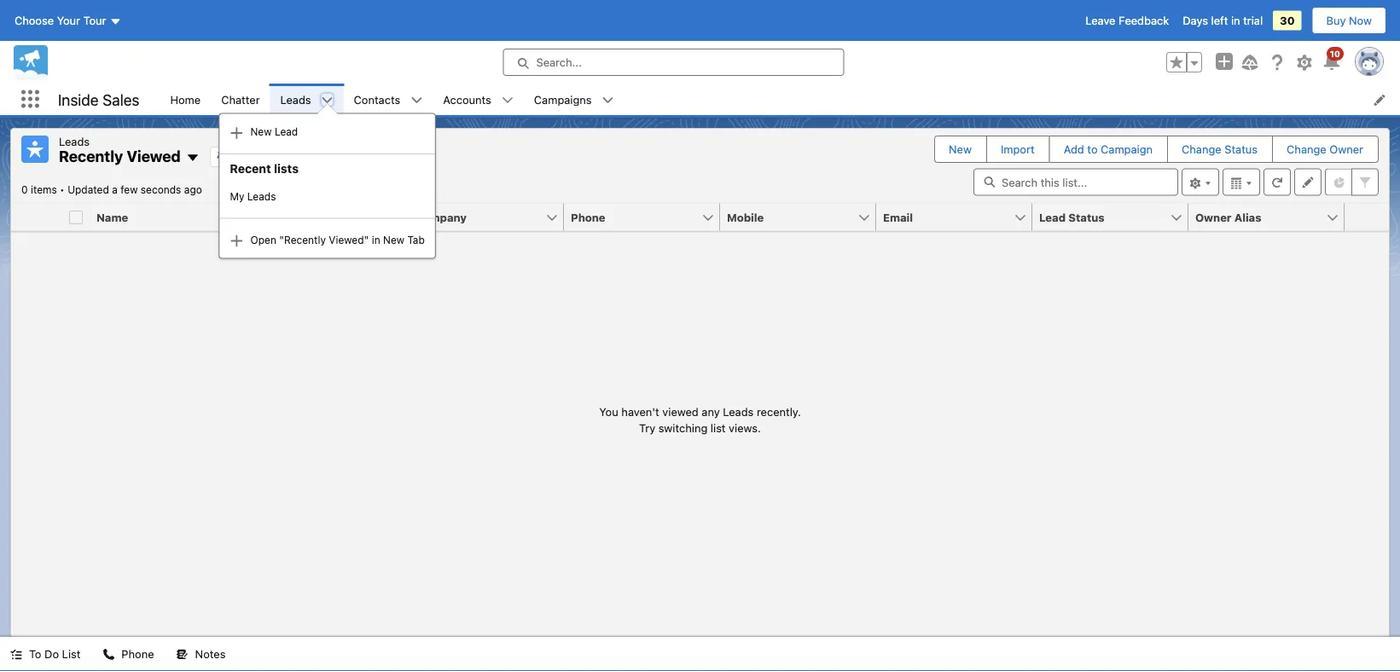 Task type: describe. For each thing, give the bounding box(es) containing it.
status inside "recently viewed|leads|list view" 'element'
[[600, 404, 801, 437]]

tour
[[83, 14, 106, 27]]

change status button
[[1169, 137, 1272, 162]]

•
[[60, 184, 65, 196]]

title element
[[252, 204, 418, 232]]

name button
[[90, 204, 233, 231]]

few
[[121, 184, 138, 196]]

viewed
[[127, 147, 181, 166]]

viewed
[[663, 405, 699, 418]]

updated
[[68, 184, 109, 196]]

trial
[[1244, 14, 1264, 27]]

0 vertical spatial in
[[1232, 14, 1241, 27]]

lead inside recent lists list item
[[275, 126, 298, 138]]

my leads link
[[220, 182, 435, 211]]

campaigns
[[534, 93, 592, 106]]

home
[[170, 93, 201, 106]]

change owner
[[1287, 143, 1364, 156]]

Search Recently Viewed list view. search field
[[974, 169, 1179, 196]]

add to campaign button
[[1051, 137, 1167, 162]]

name
[[96, 211, 128, 224]]

text default image inside phone button
[[103, 649, 115, 661]]

my leads
[[230, 191, 276, 203]]

text default image for to do list
[[10, 649, 22, 661]]

choose your tour
[[15, 14, 106, 27]]

recently viewed status
[[21, 184, 68, 196]]

contacts list item
[[344, 84, 433, 115]]

leads up new lead
[[280, 93, 311, 106]]

accounts
[[443, 93, 492, 106]]

status for change status
[[1225, 143, 1258, 156]]

search... button
[[503, 49, 845, 76]]

owner alias element
[[1189, 204, 1356, 232]]

recently
[[59, 147, 123, 166]]

feedback
[[1119, 14, 1170, 27]]

choose your tour button
[[14, 7, 122, 34]]

try
[[640, 422, 656, 435]]

phone button inside "element"
[[564, 204, 702, 231]]

text default image inside contacts list item
[[411, 94, 423, 106]]

change for change owner
[[1287, 143, 1327, 156]]

leave feedback link
[[1086, 14, 1170, 27]]

you haven't viewed any leads recently. try switching list views.
[[600, 405, 801, 435]]

new inside open "recently viewed" in new tab link
[[383, 234, 405, 246]]

days
[[1183, 14, 1209, 27]]

email button
[[877, 204, 1014, 231]]

title
[[259, 211, 283, 224]]

views.
[[729, 422, 761, 435]]

campaign
[[1101, 143, 1153, 156]]

a
[[112, 184, 118, 196]]

campaigns list item
[[524, 84, 625, 115]]

text default image inside new lead link
[[230, 126, 244, 140]]

inside
[[58, 90, 99, 109]]

recently viewed|leads|list view element
[[10, 128, 1391, 638]]

text default image inside "recently viewed|leads|list view" 'element'
[[186, 151, 200, 165]]

list
[[62, 648, 81, 661]]

1 vertical spatial phone
[[122, 648, 154, 661]]

text default image up new lead link
[[322, 94, 333, 106]]

company element
[[408, 204, 575, 232]]

leave
[[1086, 14, 1116, 27]]

owner alias button
[[1189, 204, 1327, 231]]

open
[[251, 234, 277, 246]]

new lead
[[251, 126, 298, 138]]

chatter link
[[211, 84, 270, 115]]

new for new lead
[[251, 126, 272, 138]]

lead inside button
[[1040, 211, 1066, 224]]

inside sales
[[58, 90, 140, 109]]

import
[[1001, 143, 1035, 156]]

leads inside you haven't viewed any leads recently. try switching list views.
[[723, 405, 754, 418]]

action element
[[1345, 204, 1390, 232]]

mobile element
[[721, 204, 887, 232]]

name element
[[90, 204, 262, 232]]

notes button
[[166, 638, 236, 672]]

to do list button
[[0, 638, 91, 672]]

owner alias
[[1196, 211, 1262, 224]]

notes
[[195, 648, 226, 661]]

your
[[57, 14, 80, 27]]

lists
[[274, 161, 299, 175]]

1 vertical spatial owner
[[1196, 211, 1232, 224]]

switching
[[659, 422, 708, 435]]

change status
[[1182, 143, 1258, 156]]

days left in trial
[[1183, 14, 1264, 27]]

leads up title
[[247, 191, 276, 203]]

buy
[[1327, 14, 1347, 27]]

recent lists list
[[160, 84, 1401, 259]]

"recently
[[279, 234, 326, 246]]

contacts link
[[344, 84, 411, 115]]

0
[[21, 184, 28, 196]]

recently viewed
[[59, 147, 181, 166]]

ago
[[184, 184, 202, 196]]

campaigns link
[[524, 84, 602, 115]]

new lead link
[[220, 117, 435, 147]]



Task type: locate. For each thing, give the bounding box(es) containing it.
leads link
[[270, 84, 322, 115]]

0 vertical spatial status
[[1225, 143, 1258, 156]]

None search field
[[974, 169, 1179, 196]]

0 horizontal spatial lead
[[275, 126, 298, 138]]

import button
[[988, 137, 1049, 162]]

change inside the change owner button
[[1287, 143, 1327, 156]]

0 items • updated a few seconds ago
[[21, 184, 202, 196]]

lead status
[[1040, 211, 1105, 224]]

30
[[1281, 14, 1296, 27]]

mobile button
[[721, 204, 858, 231]]

group
[[1167, 52, 1203, 73]]

item number element
[[11, 204, 62, 232]]

to do list
[[29, 648, 81, 661]]

action image
[[1345, 204, 1390, 231]]

text default image
[[322, 94, 333, 106], [411, 94, 423, 106], [502, 94, 514, 106], [602, 94, 614, 106], [230, 126, 244, 140], [230, 235, 244, 248], [103, 649, 115, 661]]

phone button
[[564, 204, 702, 231], [93, 638, 164, 672]]

phone
[[571, 211, 606, 224], [122, 648, 154, 661]]

0 horizontal spatial new
[[251, 126, 272, 138]]

0 horizontal spatial in
[[372, 234, 380, 246]]

change for change status
[[1182, 143, 1222, 156]]

new inside new lead link
[[251, 126, 272, 138]]

0 vertical spatial owner
[[1330, 143, 1364, 156]]

email
[[884, 211, 914, 224]]

text default image down chatter link
[[230, 126, 244, 140]]

change owner button
[[1274, 137, 1378, 162]]

mobile
[[727, 211, 764, 224]]

in right left
[[1232, 14, 1241, 27]]

recent lists list item
[[219, 84, 436, 259]]

change up owner alias element
[[1287, 143, 1327, 156]]

0 horizontal spatial change
[[1182, 143, 1222, 156]]

add
[[1064, 143, 1085, 156]]

new up recent lists on the left of page
[[251, 126, 272, 138]]

1 vertical spatial in
[[372, 234, 380, 246]]

accounts link
[[433, 84, 502, 115]]

0 vertical spatial phone
[[571, 211, 606, 224]]

recently.
[[757, 405, 801, 418]]

text default image up ago on the top left
[[186, 151, 200, 165]]

1 horizontal spatial phone
[[571, 211, 606, 224]]

email element
[[877, 204, 1043, 232]]

list
[[711, 422, 726, 435]]

cell inside "recently viewed|leads|list view" 'element'
[[62, 204, 90, 232]]

title button
[[252, 204, 389, 231]]

item number image
[[11, 204, 62, 231]]

1 vertical spatial lead
[[1040, 211, 1066, 224]]

1 horizontal spatial phone button
[[564, 204, 702, 231]]

status inside 'element'
[[1069, 211, 1105, 224]]

2 vertical spatial new
[[383, 234, 405, 246]]

1 horizontal spatial status
[[1225, 143, 1258, 156]]

search...
[[537, 56, 582, 69]]

text default image right the contacts
[[411, 94, 423, 106]]

2 change from the left
[[1287, 143, 1327, 156]]

none search field inside "recently viewed|leads|list view" 'element'
[[974, 169, 1179, 196]]

10 button
[[1322, 47, 1345, 73]]

text default image
[[186, 151, 200, 165], [10, 649, 22, 661], [176, 649, 188, 661]]

text default image right accounts
[[502, 94, 514, 106]]

status containing you haven't viewed any leads recently.
[[600, 404, 801, 437]]

company
[[415, 211, 467, 224]]

0 vertical spatial new
[[251, 126, 272, 138]]

tab
[[408, 234, 425, 246]]

haven't
[[622, 405, 660, 418]]

1 change from the left
[[1182, 143, 1222, 156]]

0 vertical spatial phone button
[[564, 204, 702, 231]]

accounts list item
[[433, 84, 524, 115]]

1 horizontal spatial owner
[[1330, 143, 1364, 156]]

alias
[[1235, 211, 1262, 224]]

text default image inside campaigns list item
[[602, 94, 614, 106]]

owner left alias
[[1196, 211, 1232, 224]]

lead status element
[[1033, 204, 1199, 232]]

in inside open "recently viewed" in new tab link
[[372, 234, 380, 246]]

text default image right list
[[103, 649, 115, 661]]

10
[[1331, 49, 1341, 58]]

0 horizontal spatial phone
[[122, 648, 154, 661]]

status
[[600, 404, 801, 437]]

new left tab
[[383, 234, 405, 246]]

status
[[1225, 143, 1258, 156], [1069, 211, 1105, 224]]

lead down the search recently viewed list view. search field at top
[[1040, 211, 1066, 224]]

my
[[230, 191, 245, 203]]

to
[[1088, 143, 1098, 156]]

change inside change status button
[[1182, 143, 1222, 156]]

0 horizontal spatial phone button
[[93, 638, 164, 672]]

buy now button
[[1313, 7, 1387, 34]]

in
[[1232, 14, 1241, 27], [372, 234, 380, 246]]

2 horizontal spatial new
[[949, 143, 972, 156]]

owner up action "image"
[[1330, 143, 1364, 156]]

choose
[[15, 14, 54, 27]]

new for new
[[949, 143, 972, 156]]

1 vertical spatial new
[[949, 143, 972, 156]]

new button
[[936, 137, 986, 162]]

text default image inside notes button
[[176, 649, 188, 661]]

buy now
[[1327, 14, 1373, 27]]

contacts
[[354, 93, 401, 106]]

text default image inside to do list button
[[10, 649, 22, 661]]

change up owner alias
[[1182, 143, 1222, 156]]

1 vertical spatial status
[[1069, 211, 1105, 224]]

0 horizontal spatial owner
[[1196, 211, 1232, 224]]

1 vertical spatial phone button
[[93, 638, 164, 672]]

to
[[29, 648, 41, 661]]

viewed"
[[329, 234, 369, 246]]

leads image
[[21, 136, 49, 163]]

status down the search recently viewed list view. search field at top
[[1069, 211, 1105, 224]]

recent
[[230, 161, 271, 175]]

text default image right campaigns
[[602, 94, 614, 106]]

now
[[1350, 14, 1373, 27]]

leads
[[280, 93, 311, 106], [59, 135, 90, 148], [247, 191, 276, 203], [723, 405, 754, 418]]

1 horizontal spatial new
[[383, 234, 405, 246]]

add to campaign
[[1064, 143, 1153, 156]]

in right viewed"
[[372, 234, 380, 246]]

do
[[44, 648, 59, 661]]

text default image left to at the left of the page
[[10, 649, 22, 661]]

recent lists
[[230, 161, 299, 175]]

0 vertical spatial lead
[[275, 126, 298, 138]]

status up alias
[[1225, 143, 1258, 156]]

lead
[[275, 126, 298, 138], [1040, 211, 1066, 224]]

phone inside "element"
[[571, 211, 606, 224]]

new inside 'new' button
[[949, 143, 972, 156]]

text default image left the notes
[[176, 649, 188, 661]]

1 horizontal spatial in
[[1232, 14, 1241, 27]]

left
[[1212, 14, 1229, 27]]

any
[[702, 405, 720, 418]]

0 horizontal spatial status
[[1069, 211, 1105, 224]]

new
[[251, 126, 272, 138], [949, 143, 972, 156], [383, 234, 405, 246]]

you
[[600, 405, 619, 418]]

leads right leads 'image' on the top of page
[[59, 135, 90, 148]]

1 horizontal spatial change
[[1287, 143, 1327, 156]]

chatter
[[221, 93, 260, 106]]

phone element
[[564, 204, 731, 232]]

owner
[[1330, 143, 1364, 156], [1196, 211, 1232, 224]]

text default image for notes
[[176, 649, 188, 661]]

leads up the views.
[[723, 405, 754, 418]]

lead status button
[[1033, 204, 1170, 231]]

sales
[[103, 90, 140, 109]]

status for lead status
[[1069, 211, 1105, 224]]

text default image inside accounts list item
[[502, 94, 514, 106]]

new left import button at right
[[949, 143, 972, 156]]

1 horizontal spatial lead
[[1040, 211, 1066, 224]]

items
[[31, 184, 57, 196]]

text default image left open
[[230, 235, 244, 248]]

cell
[[62, 204, 90, 232]]

lead down the leads link
[[275, 126, 298, 138]]

open "recently viewed" in new tab link
[[220, 226, 435, 255]]

leave feedback
[[1086, 14, 1170, 27]]

home link
[[160, 84, 211, 115]]

open "recently viewed" in new tab
[[251, 234, 425, 246]]

text default image inside open "recently viewed" in new tab link
[[230, 235, 244, 248]]

company button
[[408, 204, 546, 231]]

seconds
[[141, 184, 181, 196]]



Task type: vqa. For each thing, say whether or not it's contained in the screenshot.
1st the 6389 from the bottom
no



